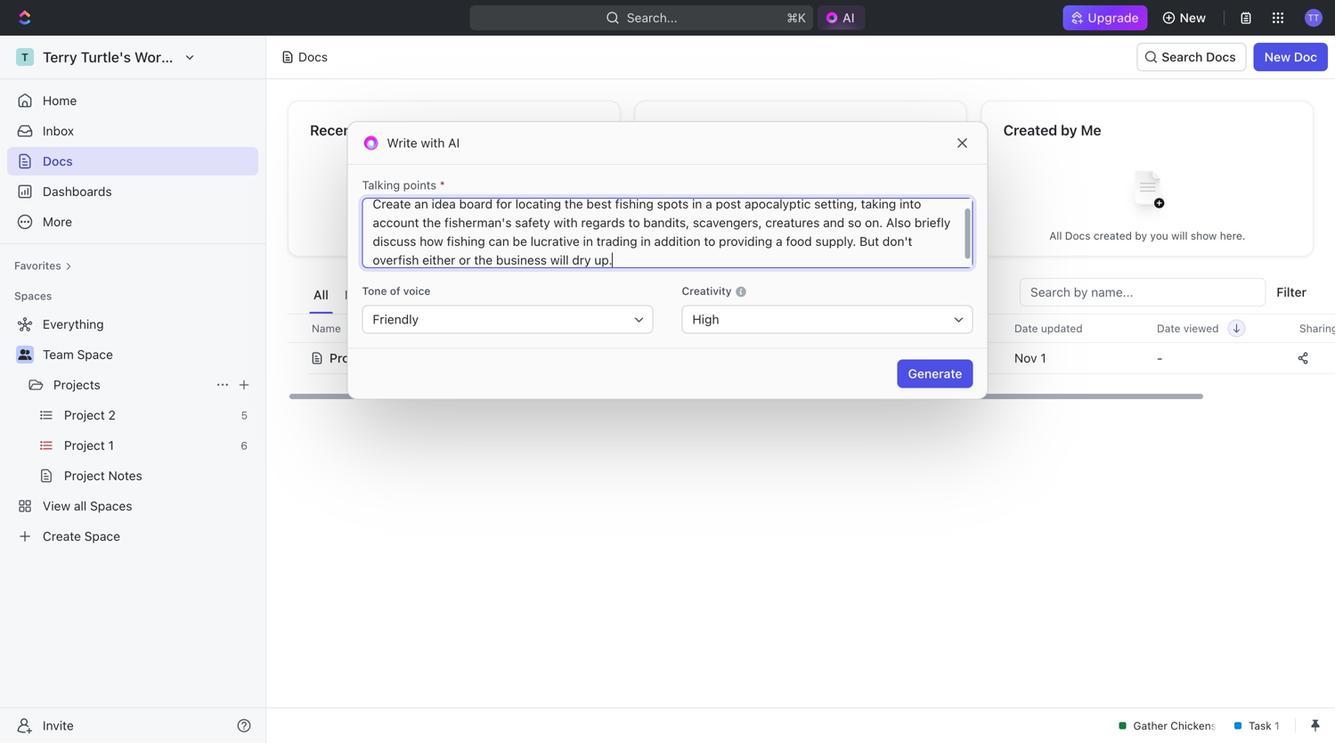 Task type: vqa. For each thing, say whether or not it's contained in the screenshot.
middle the Add Task
no



Task type: describe. For each thing, give the bounding box(es) containing it.
*
[[440, 178, 445, 192]]

team space
[[43, 347, 113, 362]]

all button
[[309, 278, 333, 314]]

favorites button
[[7, 255, 79, 276]]

friendly button
[[362, 305, 654, 334]]

date for date viewed
[[1157, 322, 1181, 335]]

your favorited docs will show here.
[[713, 229, 889, 242]]

recently
[[373, 229, 414, 242]]

1
[[1041, 351, 1047, 365]]

workspace
[[527, 287, 592, 302]]

2 cell from the left
[[619, 342, 797, 374]]

search
[[1162, 49, 1203, 64]]

your recently opened docs will show here.
[[347, 229, 561, 242]]

search docs
[[1162, 49, 1236, 64]]

created by me
[[1004, 122, 1102, 139]]

my
[[345, 287, 362, 302]]

talking points *
[[362, 178, 445, 192]]

creativity
[[682, 285, 735, 297]]

your for favorites
[[713, 229, 736, 242]]

you
[[1151, 229, 1169, 242]]

1 vertical spatial by
[[1136, 229, 1148, 242]]

docs inside my docs button
[[366, 287, 396, 302]]

tree inside sidebar 'navigation'
[[7, 310, 258, 551]]

3 show from the left
[[1191, 229, 1217, 242]]

project
[[330, 351, 372, 365]]

row containing name
[[288, 314, 1336, 343]]

date viewed
[[1157, 322, 1219, 335]]

row containing project notes
[[288, 340, 1336, 376]]

favorited
[[739, 229, 783, 242]]

tags
[[808, 322, 832, 335]]

team
[[43, 347, 74, 362]]

recent
[[310, 122, 357, 139]]

dashboards link
[[7, 177, 258, 206]]

friendly button
[[362, 305, 654, 334]]

e.g. Brainstorm some activities for my design team offsite text field
[[362, 198, 973, 268]]

2 here. from the left
[[864, 229, 889, 242]]

shared button
[[407, 278, 458, 314]]

generate button
[[898, 360, 973, 388]]

date updated
[[1015, 322, 1083, 335]]

opened
[[417, 229, 455, 242]]

dashboards
[[43, 184, 112, 199]]

new button
[[1155, 4, 1217, 32]]

notes
[[375, 351, 410, 365]]

doc
[[1294, 49, 1318, 64]]

created
[[1004, 122, 1058, 139]]

archived button
[[674, 278, 735, 314]]

project notes
[[330, 351, 410, 365]]

2 will from the left
[[815, 229, 831, 242]]

assigned button
[[604, 278, 667, 314]]

archived
[[679, 287, 731, 302]]

tone
[[362, 285, 387, 297]]

no recent docs image
[[418, 157, 490, 229]]

tab list containing all
[[309, 278, 735, 314]]

spaces
[[14, 290, 52, 302]]

0 vertical spatial favorites
[[657, 122, 719, 139]]

search docs button
[[1137, 43, 1247, 71]]

invite
[[43, 718, 74, 733]]

my docs
[[345, 287, 396, 302]]

your for recent
[[347, 229, 370, 242]]

viewed
[[1184, 322, 1219, 335]]

team space link
[[43, 340, 255, 369]]

no favorited docs image
[[765, 157, 837, 229]]

Search by name... text field
[[1031, 279, 1256, 306]]

search...
[[627, 10, 678, 25]]

3 here. from the left
[[1220, 229, 1246, 242]]

space
[[77, 347, 113, 362]]

date for date updated
[[1015, 322, 1038, 335]]



Task type: locate. For each thing, give the bounding box(es) containing it.
cell
[[288, 342, 307, 374], [619, 342, 797, 374]]

new
[[1180, 10, 1206, 25], [1265, 49, 1291, 64]]

2 show from the left
[[834, 229, 861, 242]]

1 cell from the left
[[288, 342, 307, 374]]

1 row from the top
[[288, 314, 1336, 343]]

show
[[506, 229, 532, 242], [834, 229, 861, 242], [1191, 229, 1217, 242]]

here.
[[535, 229, 561, 242], [864, 229, 889, 242], [1220, 229, 1246, 242]]

tone of voice
[[362, 285, 431, 297]]

high
[[693, 312, 720, 327]]

name
[[312, 322, 341, 335]]

2 horizontal spatial show
[[1191, 229, 1217, 242]]

projects link
[[53, 371, 209, 399]]

of
[[390, 285, 401, 297]]

project notes button
[[310, 340, 609, 376]]

will right "opened"
[[487, 229, 503, 242]]

all
[[1050, 229, 1062, 242], [314, 287, 329, 302]]

by left the you
[[1136, 229, 1148, 242]]

all for all docs created by you will show here.
[[1050, 229, 1062, 242]]

high button
[[682, 305, 973, 334]]

nov 1
[[1015, 351, 1047, 365]]

user group image
[[18, 349, 32, 360]]

1 horizontal spatial show
[[834, 229, 861, 242]]

3 will from the left
[[1172, 229, 1188, 242]]

your
[[347, 229, 370, 242], [713, 229, 736, 242]]

1 horizontal spatial all
[[1050, 229, 1062, 242]]

created
[[1094, 229, 1133, 242]]

sidebar navigation
[[0, 36, 266, 743]]

1 here. from the left
[[535, 229, 561, 242]]

row
[[288, 314, 1336, 343], [288, 340, 1336, 376]]

1 horizontal spatial your
[[713, 229, 736, 242]]

upgrade link
[[1063, 5, 1148, 30]]

1 horizontal spatial cell
[[619, 342, 797, 374]]

will right the you
[[1172, 229, 1188, 242]]

1 horizontal spatial will
[[815, 229, 831, 242]]

all for all
[[314, 287, 329, 302]]

2 date from the left
[[1157, 322, 1181, 335]]

0 horizontal spatial will
[[487, 229, 503, 242]]

date updated button
[[1004, 315, 1094, 342]]

friendly
[[373, 312, 419, 327]]

will down no favorited docs image
[[815, 229, 831, 242]]

new doc
[[1265, 49, 1318, 64]]

1 will from the left
[[487, 229, 503, 242]]

shared
[[412, 287, 454, 302]]

will
[[487, 229, 503, 242], [815, 229, 831, 242], [1172, 229, 1188, 242]]

1 horizontal spatial new
[[1265, 49, 1291, 64]]

show down no favorited docs image
[[834, 229, 861, 242]]

workspace button
[[522, 278, 597, 314]]

all left created
[[1050, 229, 1062, 242]]

talking
[[362, 178, 400, 192]]

private button
[[465, 278, 515, 314]]

show right the you
[[1191, 229, 1217, 242]]

with
[[421, 135, 445, 150]]

1 your from the left
[[347, 229, 370, 242]]

1 horizontal spatial by
[[1136, 229, 1148, 242]]

favorites inside "button"
[[14, 259, 61, 272]]

inbox
[[43, 123, 74, 138]]

table
[[288, 314, 1336, 376]]

1 horizontal spatial here.
[[864, 229, 889, 242]]

all inside "button"
[[314, 287, 329, 302]]

show up private
[[506, 229, 532, 242]]

tab list
[[309, 278, 735, 314]]

me
[[1081, 122, 1102, 139]]

⌘k
[[787, 10, 806, 25]]

cell down "high"
[[619, 342, 797, 374]]

new for new doc
[[1265, 49, 1291, 64]]

1 show from the left
[[506, 229, 532, 242]]

docs
[[298, 49, 328, 64], [1207, 49, 1236, 64], [43, 154, 73, 168], [458, 229, 484, 242], [786, 229, 812, 242], [1065, 229, 1091, 242], [366, 287, 396, 302]]

0 horizontal spatial show
[[506, 229, 532, 242]]

voice
[[403, 285, 431, 297]]

0 horizontal spatial date
[[1015, 322, 1038, 335]]

0 horizontal spatial all
[[314, 287, 329, 302]]

updated
[[1041, 322, 1083, 335]]

0 horizontal spatial favorites
[[14, 259, 61, 272]]

1 vertical spatial favorites
[[14, 259, 61, 272]]

points
[[403, 178, 437, 192]]

all docs created by you will show here.
[[1050, 229, 1246, 242]]

assigned
[[608, 287, 663, 302]]

0 vertical spatial all
[[1050, 229, 1062, 242]]

sharing
[[1300, 322, 1336, 335]]

your left favorited
[[713, 229, 736, 242]]

ai
[[448, 135, 460, 150]]

tree
[[7, 310, 258, 551]]

2 row from the top
[[288, 340, 1336, 376]]

1 date from the left
[[1015, 322, 1038, 335]]

by left me
[[1061, 122, 1078, 139]]

0 horizontal spatial new
[[1180, 10, 1206, 25]]

generate
[[908, 366, 963, 381]]

nov
[[1015, 351, 1038, 365]]

0 horizontal spatial here.
[[535, 229, 561, 242]]

0 horizontal spatial cell
[[288, 342, 307, 374]]

home
[[43, 93, 77, 108]]

new up search docs button
[[1180, 10, 1206, 25]]

column header
[[288, 314, 307, 343]]

new for new
[[1180, 10, 1206, 25]]

no created by me docs image
[[1112, 157, 1184, 229]]

docs link
[[7, 147, 258, 176]]

1 vertical spatial all
[[314, 287, 329, 302]]

date up nov
[[1015, 322, 1038, 335]]

1 horizontal spatial date
[[1157, 322, 1181, 335]]

0 vertical spatial new
[[1180, 10, 1206, 25]]

table containing project notes
[[288, 314, 1336, 376]]

docs inside search docs button
[[1207, 49, 1236, 64]]

your left recently in the left of the page
[[347, 229, 370, 242]]

0 horizontal spatial by
[[1061, 122, 1078, 139]]

date viewed button
[[1147, 315, 1246, 342]]

inbox link
[[7, 117, 258, 145]]

docs inside sidebar 'navigation'
[[43, 154, 73, 168]]

0 vertical spatial by
[[1061, 122, 1078, 139]]

projects
[[53, 377, 100, 392]]

my docs button
[[340, 278, 400, 314]]

0 horizontal spatial your
[[347, 229, 370, 242]]

private
[[470, 287, 511, 302]]

1 horizontal spatial favorites
[[657, 122, 719, 139]]

write
[[387, 135, 418, 150]]

1 vertical spatial new
[[1265, 49, 1291, 64]]

tree containing team space
[[7, 310, 258, 551]]

2 horizontal spatial will
[[1172, 229, 1188, 242]]

2 horizontal spatial here.
[[1220, 229, 1246, 242]]

cell left project
[[288, 342, 307, 374]]

favorites
[[657, 122, 719, 139], [14, 259, 61, 272]]

upgrade
[[1088, 10, 1139, 25]]

high button
[[682, 305, 973, 334]]

date up -
[[1157, 322, 1181, 335]]

all left my on the left of the page
[[314, 287, 329, 302]]

new doc button
[[1254, 43, 1329, 71]]

new left doc
[[1265, 49, 1291, 64]]

2 your from the left
[[713, 229, 736, 242]]

-
[[1157, 351, 1163, 365]]

by
[[1061, 122, 1078, 139], [1136, 229, 1148, 242]]

home link
[[7, 86, 258, 115]]

write with ai
[[387, 135, 460, 150]]

location
[[630, 322, 673, 335]]



